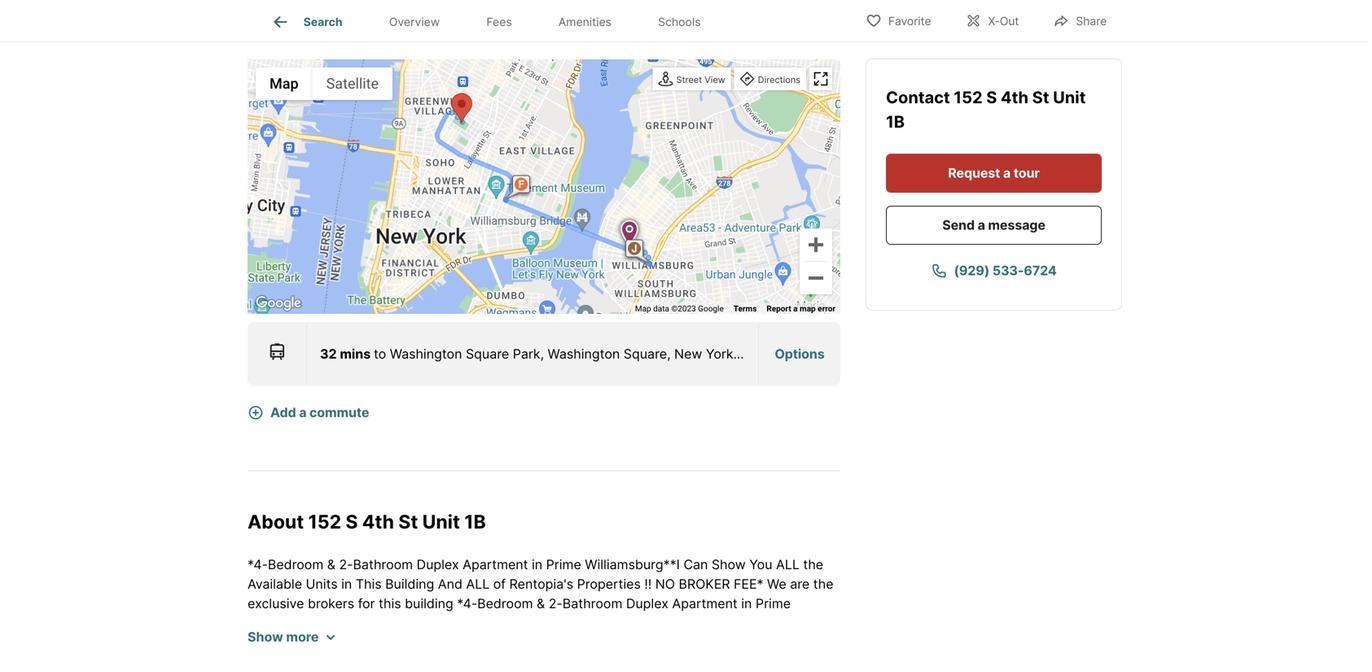 Task type: vqa. For each thing, say whether or not it's contained in the screenshot.
"on" in The 28213 housing market is somewhat competitive. Homes in 28213 receive 3 offers on average and sell in around 25 days. The median sale price of a home in 28213 was $319K last month, down 10.1% since last year. The median sale price per square foot in 28213 is $186, up 5.7% since last year.
no



Task type: describe. For each thing, give the bounding box(es) containing it.
listing
[[271, 635, 308, 651]]

ny,
[[741, 346, 762, 362]]

a down 1st
[[415, 655, 423, 671]]

1 vertical spatial apartment
[[672, 596, 738, 612]]

152 inside 152 s 4th st unit 1b
[[954, 88, 982, 107]]

!!
[[644, 577, 652, 593]]

google
[[698, 304, 724, 314]]

4th inside 152 s 4th st unit 1b
[[1001, 88, 1028, 107]]

0 horizontal spatial st
[[398, 511, 418, 534]]

0 vertical spatial bedroom
[[268, 557, 323, 573]]

of
[[493, 577, 506, 593]]

(929)
[[954, 263, 989, 279]]

units
[[306, 577, 338, 593]]

features:*
[[595, 635, 658, 651]]

2 vertical spatial apartment
[[526, 635, 591, 651]]

0 vertical spatial to
[[374, 346, 386, 362]]

directions
[[758, 75, 800, 85]]

*the
[[492, 635, 522, 651]]

tab list containing search
[[248, 0, 737, 42]]

broker
[[679, 577, 730, 593]]

mins
[[340, 346, 371, 362]]

fees tab
[[463, 2, 535, 42]]

street view
[[676, 75, 725, 85]]

purposes
[[528, 616, 585, 632]]

show inside *4-bedroom & 2-bathroom duplex apartment in prime williamsburg**i can show you all the available units in this building and all of rentopia's properties !! no broker fee* we are the exclusive brokers for this building *4-bedroom & 2-bathroom duplex apartment in prime williamsburg* the pictures are for illustration purposes only - the unit is similar to the pictures in the listing *september 1st move-in* *the apartment features:* 4 queen-size bedrooms / *2 full bathrooms* - one with a deep soaking tub & one with a standing shower / large wi
[[712, 557, 746, 573]]

search
[[303, 15, 342, 29]]

*4-bedroom & 2-bathroom duplex apartment in prime williamsburg**i can show you all the available units in this building and all of rentopia's properties !! no broker fee* we are the exclusive brokers for this building *4-bedroom & 2-bathroom duplex apartment in prime williamsburg* the pictures are for illustration purposes only - the unit is similar to the pictures in the listing *september 1st move-in* *the apartment features:* 4 queen-size bedrooms / *2 full bathrooms* - one with a deep soaking tub & one with a standing shower / large wi
[[248, 557, 840, 671]]

1 vertical spatial /
[[730, 655, 735, 671]]

in down fee*
[[741, 596, 752, 612]]

*2
[[824, 635, 839, 651]]

can
[[683, 557, 708, 573]]

overview tab
[[366, 2, 463, 42]]

rentopia's
[[509, 577, 573, 593]]

0 horizontal spatial unit
[[422, 511, 460, 534]]

terms
[[733, 304, 757, 314]]

square,
[[624, 346, 671, 362]]

deep
[[426, 655, 459, 671]]

available
[[248, 577, 302, 593]]

send a message
[[942, 217, 1045, 233]]

overview
[[389, 15, 440, 29]]

error
[[818, 304, 835, 314]]

in*
[[468, 635, 488, 651]]

0 horizontal spatial -
[[349, 655, 355, 671]]

building
[[405, 596, 453, 612]]

options
[[775, 346, 825, 362]]

a for add
[[299, 405, 306, 421]]

view
[[705, 75, 725, 85]]

directions button
[[736, 69, 805, 91]]

2 with from the left
[[581, 655, 607, 671]]

terms link
[[733, 304, 757, 314]]

street view button
[[654, 69, 729, 91]]

schools
[[658, 15, 701, 29]]

data
[[653, 304, 669, 314]]

about
[[248, 511, 304, 534]]

1 vertical spatial 2-
[[549, 596, 563, 612]]

report
[[767, 304, 791, 314]]

new
[[674, 346, 702, 362]]

send
[[942, 217, 975, 233]]

map
[[800, 304, 816, 314]]

0 vertical spatial *4-
[[248, 557, 268, 573]]

and
[[438, 577, 462, 593]]

1st
[[398, 635, 421, 651]]

1b inside 152 s 4th st unit 1b
[[886, 112, 905, 132]]

move-
[[425, 635, 468, 651]]

tour
[[1014, 165, 1040, 181]]

shower
[[680, 655, 726, 671]]

bedrooms
[[750, 635, 812, 651]]

a for request
[[1003, 165, 1011, 181]]

1 vertical spatial duplex
[[626, 596, 668, 612]]

no
[[655, 577, 675, 593]]

1 with from the left
[[385, 655, 412, 671]]

(929) 533-6724
[[954, 263, 1057, 279]]

soaking
[[462, 655, 512, 671]]

size
[[720, 635, 746, 651]]

message
[[988, 217, 1045, 233]]

1 horizontal spatial for
[[440, 616, 457, 632]]

this
[[356, 577, 382, 593]]

0 horizontal spatial 4th
[[362, 511, 394, 534]]

1 vertical spatial all
[[466, 577, 490, 593]]

to inside *4-bedroom & 2-bathroom duplex apartment in prime williamsburg**i can show you all the available units in this building and all of rentopia's properties !! no broker fee* we are the exclusive brokers for this building *4-bedroom & 2-bathroom duplex apartment in prime williamsburg* the pictures are for illustration purposes only - the unit is similar to the pictures in the listing *september 1st move-in* *the apartment features:* 4 queen-size bedrooms / *2 full bathrooms* - one with a deep soaking tub & one with a standing shower / large wi
[[736, 616, 748, 632]]

contact
[[886, 88, 954, 107]]

1 vertical spatial 1b
[[464, 511, 486, 534]]

street
[[676, 75, 702, 85]]

1 vertical spatial &
[[537, 596, 545, 612]]

0 vertical spatial -
[[619, 616, 625, 632]]

building
[[385, 577, 434, 593]]

full
[[248, 655, 268, 671]]

32
[[320, 346, 337, 362]]

2 one from the left
[[554, 655, 577, 671]]

0 horizontal spatial 152
[[308, 511, 341, 534]]

similar
[[692, 616, 732, 632]]

in up "rentopia's"
[[532, 557, 542, 573]]

tub
[[515, 655, 538, 671]]

1 vertical spatial are
[[417, 616, 436, 632]]

1 pictures from the left
[[363, 616, 413, 632]]

533-
[[992, 263, 1024, 279]]

request
[[948, 165, 1000, 181]]

out
[[1000, 14, 1019, 28]]

report a map error
[[767, 304, 835, 314]]

a for send
[[978, 217, 985, 233]]

the
[[336, 616, 360, 632]]

exclusive
[[248, 596, 304, 612]]

0 vertical spatial &
[[327, 557, 335, 573]]



Task type: locate. For each thing, give the bounding box(es) containing it.
& up units
[[327, 557, 335, 573]]

2- up the brokers
[[339, 557, 353, 573]]

1 vertical spatial unit
[[422, 511, 460, 534]]

search link
[[271, 12, 342, 32]]

bathrooms*
[[272, 655, 345, 671]]

s right contact
[[986, 88, 997, 107]]

the right we
[[813, 577, 833, 593]]

0 vertical spatial all
[[776, 557, 799, 573]]

1 horizontal spatial 1b
[[886, 112, 905, 132]]

0 vertical spatial show
[[712, 557, 746, 573]]

2 washington from the left
[[548, 346, 620, 362]]

1 vertical spatial map
[[635, 304, 651, 314]]

*september
[[311, 635, 395, 651]]

a left "map" at the top right of page
[[793, 304, 798, 314]]

usa
[[766, 346, 793, 362]]

fee*
[[734, 577, 763, 593]]

1 horizontal spatial one
[[554, 655, 577, 671]]

1 horizontal spatial to
[[736, 616, 748, 632]]

2-
[[339, 557, 353, 573], [549, 596, 563, 612]]

are
[[790, 577, 810, 593], [417, 616, 436, 632]]

0 vertical spatial prime
[[546, 557, 581, 573]]

menu bar containing map
[[256, 68, 393, 100]]

0 horizontal spatial /
[[730, 655, 735, 671]]

32 mins to washington square park, washington square, new york, ny, usa
[[320, 346, 793, 362]]

map down search link
[[270, 75, 299, 92]]

map inside popup button
[[270, 75, 299, 92]]

0 horizontal spatial 1b
[[464, 511, 486, 534]]

satellite button
[[312, 68, 393, 100]]

bathroom up this
[[353, 557, 413, 573]]

1 horizontal spatial *4-
[[457, 596, 477, 612]]

are down the building at the left
[[417, 616, 436, 632]]

& right tub
[[542, 655, 550, 671]]

- down *september
[[349, 655, 355, 671]]

0 horizontal spatial map
[[270, 75, 299, 92]]

unit up and
[[422, 511, 460, 534]]

brokers
[[308, 596, 354, 612]]

1 horizontal spatial bedroom
[[477, 596, 533, 612]]

apartment down the 'broker'
[[672, 596, 738, 612]]

2 vertical spatial &
[[542, 655, 550, 671]]

152 up request
[[954, 88, 982, 107]]

apartment up of
[[463, 557, 528, 573]]

all up we
[[776, 557, 799, 573]]

satellite
[[326, 75, 379, 92]]

0 vertical spatial duplex
[[417, 557, 459, 573]]

for
[[358, 596, 375, 612], [440, 616, 457, 632]]

0 vertical spatial 1b
[[886, 112, 905, 132]]

to
[[374, 346, 386, 362], [736, 616, 748, 632]]

unit
[[652, 616, 675, 632]]

x-out button
[[951, 4, 1033, 37]]

0 horizontal spatial duplex
[[417, 557, 459, 573]]

2 pictures from the left
[[775, 616, 825, 632]]

st inside 152 s 4th st unit 1b
[[1032, 88, 1049, 107]]

we
[[767, 577, 786, 593]]

request a tour
[[948, 165, 1040, 181]]

prime up "rentopia's"
[[546, 557, 581, 573]]

1 horizontal spatial /
[[816, 635, 820, 651]]

152 s 4th st unit 1b
[[886, 88, 1086, 132]]

show up fee*
[[712, 557, 746, 573]]

0 horizontal spatial all
[[466, 577, 490, 593]]

©2023
[[671, 304, 696, 314]]

0 horizontal spatial to
[[374, 346, 386, 362]]

more
[[286, 630, 319, 646]]

0 vertical spatial st
[[1032, 88, 1049, 107]]

0 vertical spatial apartment
[[463, 557, 528, 573]]

favorite button
[[852, 4, 945, 37]]

- right "only"
[[619, 616, 625, 632]]

1 horizontal spatial washington
[[548, 346, 620, 362]]

schools tab
[[635, 2, 724, 42]]

favorite
[[888, 14, 931, 28]]

prime down we
[[756, 596, 791, 612]]

0 horizontal spatial prime
[[546, 557, 581, 573]]

6724
[[1024, 263, 1057, 279]]

a for report
[[793, 304, 798, 314]]

/ left the *2
[[816, 635, 820, 651]]

(929) 533-6724 link
[[886, 252, 1102, 291]]

all
[[776, 557, 799, 573], [466, 577, 490, 593]]

add a commute
[[270, 405, 369, 421]]

1 vertical spatial 152
[[308, 511, 341, 534]]

map left data
[[635, 304, 651, 314]]

prime
[[546, 557, 581, 573], [756, 596, 791, 612]]

1 horizontal spatial 152
[[954, 88, 982, 107]]

1 vertical spatial st
[[398, 511, 418, 534]]

0 vertical spatial unit
[[1053, 88, 1086, 107]]

1 horizontal spatial all
[[776, 557, 799, 573]]

report a map error link
[[767, 304, 835, 314]]

1 horizontal spatial -
[[619, 616, 625, 632]]

commute
[[309, 405, 369, 421]]

unit
[[1053, 88, 1086, 107], [422, 511, 460, 534]]

152 right about
[[308, 511, 341, 534]]

map for map data ©2023 google
[[635, 304, 651, 314]]

1b
[[886, 112, 905, 132], [464, 511, 486, 534]]

apartment down purposes
[[526, 635, 591, 651]]

duplex up and
[[417, 557, 459, 573]]

1 washington from the left
[[390, 346, 462, 362]]

share button
[[1039, 4, 1120, 37]]

x-
[[988, 14, 1000, 28]]

in left this
[[341, 577, 352, 593]]

map for map
[[270, 75, 299, 92]]

0 horizontal spatial pictures
[[363, 616, 413, 632]]

send a message button
[[886, 206, 1102, 245]]

to up size
[[736, 616, 748, 632]]

show inside dropdown button
[[248, 630, 283, 646]]

square
[[466, 346, 509, 362]]

show more
[[248, 630, 319, 646]]

map region
[[222, 21, 848, 438]]

a right send
[[978, 217, 985, 233]]

map data ©2023 google
[[635, 304, 724, 314]]

1 horizontal spatial prime
[[756, 596, 791, 612]]

the
[[803, 557, 823, 573], [813, 577, 833, 593], [628, 616, 648, 632], [752, 616, 772, 632], [248, 635, 268, 651]]

1 vertical spatial bathroom
[[563, 596, 622, 612]]

s up this
[[346, 511, 358, 534]]

properties
[[577, 577, 641, 593]]

is
[[679, 616, 689, 632]]

0 horizontal spatial with
[[385, 655, 412, 671]]

the up features:*
[[628, 616, 648, 632]]

/ down size
[[730, 655, 735, 671]]

1 vertical spatial 4th
[[362, 511, 394, 534]]

1 vertical spatial *4-
[[457, 596, 477, 612]]

share
[[1076, 14, 1107, 28]]

in
[[532, 557, 542, 573], [341, 577, 352, 593], [741, 596, 752, 612], [829, 616, 839, 632]]

the up full
[[248, 635, 268, 651]]

s inside 152 s 4th st unit 1b
[[986, 88, 997, 107]]

unit inside 152 s 4th st unit 1b
[[1053, 88, 1086, 107]]

0 vertical spatial bathroom
[[353, 557, 413, 573]]

0 horizontal spatial bathroom
[[353, 557, 413, 573]]

options button
[[759, 325, 840, 384]]

2- up purposes
[[549, 596, 563, 612]]

0 vertical spatial map
[[270, 75, 299, 92]]

amenities tab
[[535, 2, 635, 42]]

show more button
[[248, 628, 335, 648]]

4th down out
[[1001, 88, 1028, 107]]

0 horizontal spatial s
[[346, 511, 358, 534]]

are right we
[[790, 577, 810, 593]]

*4- down and
[[457, 596, 477, 612]]

pictures
[[363, 616, 413, 632], [775, 616, 825, 632]]

for down this
[[358, 596, 375, 612]]

4th up this
[[362, 511, 394, 534]]

for up move-
[[440, 616, 457, 632]]

1 horizontal spatial map
[[635, 304, 651, 314]]

1 vertical spatial bedroom
[[477, 596, 533, 612]]

unit down share 'button'
[[1053, 88, 1086, 107]]

show up full
[[248, 630, 283, 646]]

the up bedrooms
[[752, 616, 772, 632]]

a down features:*
[[611, 655, 618, 671]]

williamsburg**i
[[585, 557, 680, 573]]

in up the *2
[[829, 616, 839, 632]]

tab list
[[248, 0, 737, 42]]

4th
[[1001, 88, 1028, 107], [362, 511, 394, 534]]

0 horizontal spatial bedroom
[[268, 557, 323, 573]]

1 horizontal spatial st
[[1032, 88, 1049, 107]]

0 vertical spatial 152
[[954, 88, 982, 107]]

1 vertical spatial to
[[736, 616, 748, 632]]

to right mins
[[374, 346, 386, 362]]

menu bar
[[256, 68, 393, 100]]

1 horizontal spatial unit
[[1053, 88, 1086, 107]]

this
[[379, 596, 401, 612]]

&
[[327, 557, 335, 573], [537, 596, 545, 612], [542, 655, 550, 671]]

1 vertical spatial for
[[440, 616, 457, 632]]

s
[[986, 88, 997, 107], [346, 511, 358, 534]]

with
[[385, 655, 412, 671], [581, 655, 607, 671]]

washington left square
[[390, 346, 462, 362]]

1 horizontal spatial are
[[790, 577, 810, 593]]

0 horizontal spatial washington
[[390, 346, 462, 362]]

st up tour
[[1032, 88, 1049, 107]]

bedroom up the available
[[268, 557, 323, 573]]

0 horizontal spatial one
[[359, 655, 382, 671]]

queen-
[[674, 635, 720, 651]]

bedroom down of
[[477, 596, 533, 612]]

0 vertical spatial 2-
[[339, 557, 353, 573]]

the right you
[[803, 557, 823, 573]]

1 one from the left
[[359, 655, 382, 671]]

one down *september
[[359, 655, 382, 671]]

large
[[738, 655, 773, 671]]

map button
[[256, 68, 312, 100]]

1 horizontal spatial duplex
[[626, 596, 668, 612]]

1 horizontal spatial pictures
[[775, 616, 825, 632]]

illustration
[[461, 616, 524, 632]]

0 vertical spatial 4th
[[1001, 88, 1028, 107]]

0 vertical spatial for
[[358, 596, 375, 612]]

st
[[1032, 88, 1049, 107], [398, 511, 418, 534]]

*4- up the available
[[248, 557, 268, 573]]

a right add
[[299, 405, 306, 421]]

fees
[[486, 15, 512, 29]]

(929) 533-6724 button
[[886, 252, 1102, 291]]

all left of
[[466, 577, 490, 593]]

0 vertical spatial s
[[986, 88, 997, 107]]

1 horizontal spatial show
[[712, 557, 746, 573]]

duplex
[[417, 557, 459, 573], [626, 596, 668, 612]]

0 horizontal spatial 2-
[[339, 557, 353, 573]]

0 vertical spatial /
[[816, 635, 820, 651]]

& down "rentopia's"
[[537, 596, 545, 612]]

one right tub
[[554, 655, 577, 671]]

pictures up bedrooms
[[775, 616, 825, 632]]

1 horizontal spatial with
[[581, 655, 607, 671]]

you
[[749, 557, 772, 573]]

1 vertical spatial -
[[349, 655, 355, 671]]

1 vertical spatial show
[[248, 630, 283, 646]]

duplex down the !!
[[626, 596, 668, 612]]

152
[[954, 88, 982, 107], [308, 511, 341, 534]]

1 horizontal spatial bathroom
[[563, 596, 622, 612]]

pictures down this on the left bottom of page
[[363, 616, 413, 632]]

0 vertical spatial are
[[790, 577, 810, 593]]

0 horizontal spatial show
[[248, 630, 283, 646]]

with down 1st
[[385, 655, 412, 671]]

1 horizontal spatial 4th
[[1001, 88, 1028, 107]]

-
[[619, 616, 625, 632], [349, 655, 355, 671]]

apartment
[[463, 557, 528, 573], [672, 596, 738, 612], [526, 635, 591, 651]]

1 vertical spatial prime
[[756, 596, 791, 612]]

bathroom up "only"
[[563, 596, 622, 612]]

0 horizontal spatial *4-
[[248, 557, 268, 573]]

4
[[662, 635, 670, 651]]

0 horizontal spatial are
[[417, 616, 436, 632]]

1 horizontal spatial s
[[986, 88, 997, 107]]

google image
[[252, 293, 305, 314]]

a left tour
[[1003, 165, 1011, 181]]

standing
[[622, 655, 676, 671]]

add
[[270, 405, 296, 421]]

with down features:*
[[581, 655, 607, 671]]

washington right park,
[[548, 346, 620, 362]]

0 horizontal spatial for
[[358, 596, 375, 612]]

1 vertical spatial s
[[346, 511, 358, 534]]

add a commute button
[[248, 395, 395, 432]]

request a tour button
[[886, 154, 1102, 193]]

1 horizontal spatial 2-
[[549, 596, 563, 612]]

williamsburg*
[[248, 616, 332, 632]]

st up building
[[398, 511, 418, 534]]



